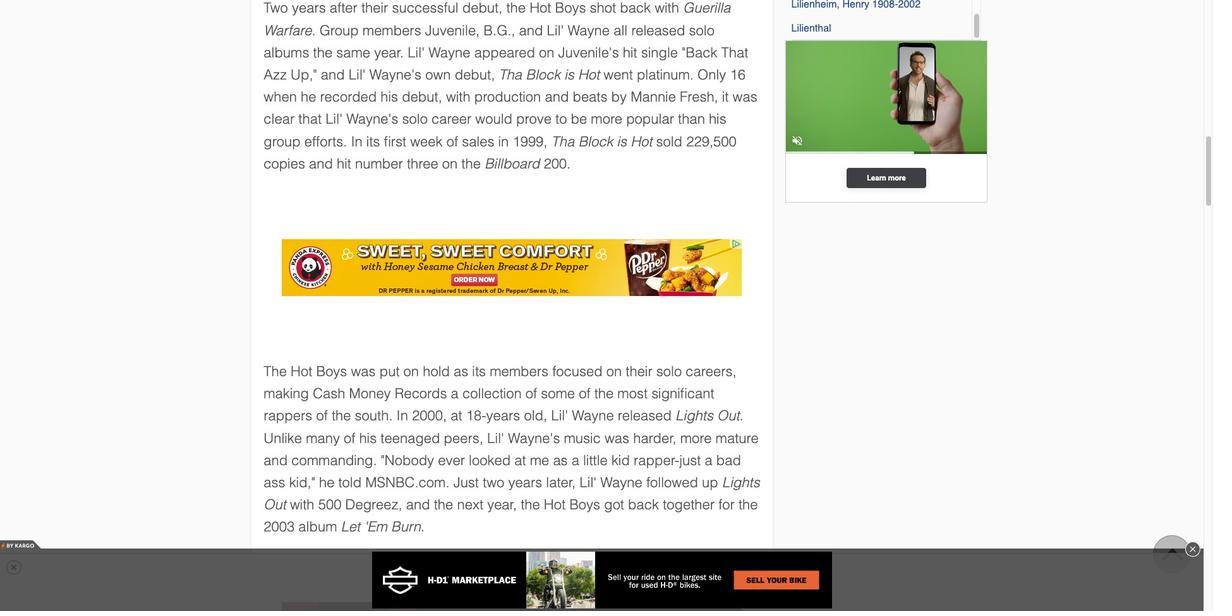 Task type: describe. For each thing, give the bounding box(es) containing it.
same
[[336, 45, 370, 61]]

let
[[341, 520, 360, 536]]

released inside . group members juvenile, b.g., and lil' wayne all released solo albums the same year. lil' wayne appeared on juvenile's hit single "back that azz up," and lil' wayne's own debut,
[[632, 23, 686, 38]]

0 horizontal spatial block
[[526, 67, 561, 83]]

solo inside went platinum. only 16 when he recorded his debut, with production and beats by mannie fresh, it was clear that lil' wayne's solo career would prove to be more popular than his group efforts. in its first week of sales in 1999,
[[402, 111, 428, 127]]

more inside went platinum. only 16 when he recorded his debut, with production and beats by mannie fresh, it was clear that lil' wayne's solo career would prove to be more popular than his group efforts. in its first week of sales in 1999,
[[591, 111, 623, 127]]

kid
[[612, 453, 630, 469]]

many
[[306, 431, 340, 447]]

recorded
[[320, 89, 377, 105]]

unlike
[[264, 431, 302, 447]]

two years after their successful debut, the hot boys shot back with
[[264, 0, 683, 16]]

by
[[612, 89, 627, 105]]

sales
[[462, 134, 495, 150]]

up
[[702, 475, 718, 491]]

0 vertical spatial boys
[[555, 0, 586, 16]]

the left most
[[595, 386, 614, 402]]

0 vertical spatial lights
[[676, 409, 714, 424]]

lil' down same
[[349, 67, 366, 83]]

successful
[[392, 0, 459, 16]]

the down cash
[[332, 409, 351, 424]]

efforts.
[[304, 134, 347, 150]]

its inside the hot boys was put on hold as its members focused on their solo careers, making cash money records a collection of some of the most significant rappers of the south. in 2000, at 18-years old, lil' wayne released
[[472, 364, 486, 380]]

just
[[680, 453, 701, 469]]

only
[[698, 67, 727, 83]]

and up recorded at left
[[321, 67, 345, 83]]

after
[[330, 0, 358, 16]]

billboard 200.
[[485, 156, 571, 172]]

guerilla
[[683, 0, 731, 16]]

sold
[[656, 134, 683, 150]]

1 vertical spatial block
[[579, 134, 613, 150]]

ass
[[264, 475, 285, 491]]

hold
[[423, 364, 450, 380]]

lilienthal
[[792, 23, 832, 34]]

the inside . group members juvenile, b.g., and lil' wayne all released solo albums the same year. lil' wayne appeared on juvenile's hit single "back that azz up," and lil' wayne's own debut,
[[313, 45, 333, 61]]

own
[[426, 67, 451, 83]]

appeared
[[475, 45, 535, 61]]

significant
[[652, 386, 715, 402]]

hot inside with 500 degreez, and the next year, the hot boys got back together for the 2003 album
[[544, 498, 566, 513]]

hot down popular
[[631, 134, 653, 150]]

me
[[530, 453, 549, 469]]

money
[[349, 386, 391, 402]]

just
[[454, 475, 479, 491]]

hot up . group members juvenile, b.g., and lil' wayne all released solo albums the same year. lil' wayne appeared on juvenile's hit single "back that azz up," and lil' wayne's own debut,
[[530, 0, 551, 16]]

2 vertical spatial .
[[421, 520, 425, 536]]

debut, inside . group members juvenile, b.g., and lil' wayne all released solo albums the same year. lil' wayne appeared on juvenile's hit single "back that azz up," and lil' wayne's own debut,
[[455, 67, 495, 83]]

msnbc.com.
[[366, 475, 450, 491]]

told
[[339, 475, 362, 491]]

let 'em burn .
[[341, 520, 425, 536]]

0 horizontal spatial their
[[362, 0, 388, 16]]

and inside . unlike many of his teenaged peers, lil' wayne's music was harder, more mature and commanding. "nobody ever looked at me as a little kid rapper-just a bad ass kid," he told msnbc.com. just two years later, lil' wayne followed up
[[264, 453, 288, 469]]

degreez,
[[345, 498, 402, 513]]

b.g.,
[[484, 23, 516, 38]]

on inside . group members juvenile, b.g., and lil' wayne all released solo albums the same year. lil' wayne appeared on juvenile's hit single "back that azz up," and lil' wayne's own debut,
[[539, 45, 555, 61]]

when
[[264, 89, 297, 105]]

was inside . unlike many of his teenaged peers, lil' wayne's music was harder, more mature and commanding. "nobody ever looked at me as a little kid rapper-just a bad ass kid," he told msnbc.com. just two years later, lil' wayne followed up
[[605, 431, 630, 447]]

1 vertical spatial advertisement region
[[282, 240, 742, 296]]

16
[[730, 67, 746, 83]]

. for out
[[740, 409, 744, 424]]

lil' up juvenile's
[[547, 23, 564, 38]]

2 horizontal spatial a
[[705, 453, 713, 469]]

making
[[264, 386, 309, 402]]

solo inside . group members juvenile, b.g., and lil' wayne all released solo albums the same year. lil' wayne appeared on juvenile's hit single "back that azz up," and lil' wayne's own debut,
[[689, 23, 715, 38]]

0 vertical spatial tha block is hot
[[499, 67, 600, 83]]

music
[[564, 431, 601, 447]]

clear
[[264, 111, 295, 127]]

lil' down little
[[580, 475, 597, 491]]

lil' right year.
[[408, 45, 425, 61]]

rapper-
[[634, 453, 680, 469]]

it
[[722, 89, 729, 105]]

2 vertical spatial advertisement region
[[282, 603, 742, 612]]

next
[[457, 498, 484, 513]]

back inside with 500 degreez, and the next year, the hot boys got back together for the 2003 album
[[628, 498, 659, 513]]

the inside sold 229,500 copies and hit number three on the
[[462, 156, 481, 172]]

kid,"
[[289, 475, 315, 491]]

put
[[380, 364, 400, 380]]

on right put
[[404, 364, 419, 380]]

the
[[264, 364, 287, 380]]

bad
[[717, 453, 741, 469]]

year,
[[487, 498, 517, 513]]

his inside . unlike many of his teenaged peers, lil' wayne's music was harder, more mature and commanding. "nobody ever looked at me as a little kid rapper-just a bad ass kid," he told msnbc.com. just two years later, lil' wayne followed up
[[359, 431, 377, 447]]

focused
[[553, 364, 603, 380]]

up,"
[[291, 67, 317, 83]]

released inside the hot boys was put on hold as its members focused on their solo careers, making cash money records a collection of some of the most significant rappers of the south. in 2000, at 18-years old, lil' wayne released
[[618, 409, 672, 424]]

to
[[556, 111, 567, 127]]

hit inside sold 229,500 copies and hit number three on the
[[337, 156, 351, 172]]

0 vertical spatial lights out
[[676, 409, 740, 424]]

1 horizontal spatial is
[[617, 134, 627, 150]]

went
[[604, 67, 633, 83]]

rappers
[[264, 409, 312, 424]]

of inside went platinum. only 16 when he recorded his debut, with production and beats by mannie fresh, it was clear that lil' wayne's solo career would prove to be more popular than his group efforts. in its first week of sales in 1999,
[[447, 134, 458, 150]]

200.
[[544, 156, 571, 172]]

azz
[[264, 67, 287, 83]]

1 horizontal spatial tha
[[552, 134, 575, 150]]

most
[[618, 386, 648, 402]]

looked
[[469, 453, 511, 469]]

and right the "b.g.,"
[[519, 23, 543, 38]]

debut, inside went platinum. only 16 when he recorded his debut, with production and beats by mannie fresh, it was clear that lil' wayne's solo career would prove to be more popular than his group efforts. in its first week of sales in 1999,
[[402, 89, 442, 105]]

commanding.
[[292, 453, 377, 469]]

out inside lights out
[[264, 498, 286, 513]]

wayne down the juvenile,
[[429, 45, 471, 61]]

wayne's inside went platinum. only 16 when he recorded his debut, with production and beats by mannie fresh, it was clear that lil' wayne's solo career would prove to be more popular than his group efforts. in its first week of sales in 1999,
[[346, 111, 399, 127]]

for
[[719, 498, 735, 513]]

. unlike many of his teenaged peers, lil' wayne's music was harder, more mature and commanding. "nobody ever looked at me as a little kid rapper-just a bad ass kid," he told msnbc.com. just two years later, lil' wayne followed up
[[264, 409, 759, 491]]

old,
[[524, 409, 547, 424]]

juvenile,
[[425, 23, 480, 38]]

at inside the hot boys was put on hold as its members focused on their solo careers, making cash money records a collection of some of the most significant rappers of the south. in 2000, at 18-years old, lil' wayne released
[[451, 409, 462, 424]]

careers,
[[686, 364, 737, 380]]

be
[[571, 111, 587, 127]]

peers,
[[444, 431, 484, 447]]

the left next
[[434, 498, 453, 513]]

in inside the hot boys was put on hold as its members focused on their solo careers, making cash money records a collection of some of the most significant rappers of the south. in 2000, at 18-years old, lil' wayne released
[[397, 409, 408, 424]]

production
[[475, 89, 541, 105]]

wayne up juvenile's
[[568, 23, 610, 38]]

members inside the hot boys was put on hold as its members focused on their solo careers, making cash money records a collection of some of the most significant rappers of the south. in 2000, at 18-years old, lil' wayne released
[[490, 364, 549, 380]]

prove
[[517, 111, 552, 127]]

little
[[584, 453, 608, 469]]

year.
[[374, 45, 404, 61]]

lights inside lights out
[[722, 475, 760, 491]]

the right for
[[739, 498, 758, 513]]

records
[[395, 386, 447, 402]]

0 vertical spatial his
[[381, 89, 398, 105]]

lilienthal link
[[792, 19, 832, 35]]



Task type: locate. For each thing, give the bounding box(es) containing it.
was up kid
[[605, 431, 630, 447]]

on up most
[[607, 364, 622, 380]]

2 vertical spatial his
[[359, 431, 377, 447]]

1 vertical spatial debut,
[[455, 67, 495, 83]]

years up warfare at the left
[[292, 0, 326, 16]]

1 vertical spatial out
[[264, 498, 286, 513]]

lil'
[[547, 23, 564, 38], [408, 45, 425, 61], [349, 67, 366, 83], [326, 111, 343, 127], [551, 409, 568, 424], [487, 431, 504, 447], [580, 475, 597, 491]]

lights down bad
[[722, 475, 760, 491]]

. right 'em
[[421, 520, 425, 536]]

and down msnbc.com.
[[406, 498, 430, 513]]

three
[[407, 156, 438, 172]]

boys inside with 500 degreez, and the next year, the hot boys got back together for the 2003 album
[[570, 498, 601, 513]]

as inside the hot boys was put on hold as its members focused on their solo careers, making cash money records a collection of some of the most significant rappers of the south. in 2000, at 18-years old, lil' wayne released
[[454, 364, 469, 380]]

of right many
[[344, 431, 356, 447]]

lights out down significant
[[676, 409, 740, 424]]

0 vertical spatial years
[[292, 0, 326, 16]]

on inside sold 229,500 copies and hit number three on the
[[442, 156, 458, 172]]

1 horizontal spatial his
[[381, 89, 398, 105]]

its up collection
[[472, 364, 486, 380]]

1 horizontal spatial .
[[421, 520, 425, 536]]

as inside . unlike many of his teenaged peers, lil' wayne's music was harder, more mature and commanding. "nobody ever looked at me as a little kid rapper-just a bad ass kid," he told msnbc.com. just two years later, lil' wayne followed up
[[553, 453, 568, 469]]

billboard
[[485, 156, 540, 172]]

18-
[[466, 409, 486, 424]]

years inside . unlike many of his teenaged peers, lil' wayne's music was harder, more mature and commanding. "nobody ever looked at me as a little kid rapper-just a bad ass kid," he told msnbc.com. just two years later, lil' wayne followed up
[[509, 475, 543, 491]]

2003
[[264, 520, 295, 536]]

1 horizontal spatial lights
[[722, 475, 760, 491]]

burn
[[391, 520, 421, 536]]

0 horizontal spatial lights
[[676, 409, 714, 424]]

years down collection
[[486, 409, 520, 424]]

0 horizontal spatial as
[[454, 364, 469, 380]]

boys left shot
[[555, 0, 586, 16]]

solo up significant
[[657, 364, 682, 380]]

at left 18-
[[451, 409, 462, 424]]

0 horizontal spatial solo
[[402, 111, 428, 127]]

wayne's down old,
[[508, 431, 560, 447]]

2 vertical spatial years
[[509, 475, 543, 491]]

with inside with 500 degreez, and the next year, the hot boys got back together for the 2003 album
[[290, 498, 315, 513]]

1 vertical spatial is
[[617, 134, 627, 150]]

hot
[[530, 0, 551, 16], [578, 67, 600, 83], [631, 134, 653, 150], [291, 364, 312, 380], [544, 498, 566, 513]]

debut, right own
[[455, 67, 495, 83]]

would
[[476, 111, 513, 127]]

0 vertical spatial members
[[363, 23, 421, 38]]

of down focused
[[579, 386, 591, 402]]

0 vertical spatial back
[[620, 0, 651, 16]]

0 vertical spatial tha
[[499, 67, 522, 83]]

1 vertical spatial its
[[472, 364, 486, 380]]

×
[[10, 561, 18, 575]]

hit
[[623, 45, 638, 61], [337, 156, 351, 172]]

1 vertical spatial tha
[[552, 134, 575, 150]]

in
[[498, 134, 509, 150]]

his down south.
[[359, 431, 377, 447]]

hit down 'efforts.'
[[337, 156, 351, 172]]

members up year.
[[363, 23, 421, 38]]

1 horizontal spatial at
[[515, 453, 526, 469]]

1 horizontal spatial was
[[605, 431, 630, 447]]

that
[[722, 45, 749, 61]]

at
[[451, 409, 462, 424], [515, 453, 526, 469]]

lights down significant
[[676, 409, 714, 424]]

is down popular
[[617, 134, 627, 150]]

on left juvenile's
[[539, 45, 555, 61]]

wayne up music
[[572, 409, 614, 424]]

tha block is hot down "be"
[[552, 134, 653, 150]]

hot right the
[[291, 364, 312, 380]]

popular
[[627, 111, 674, 127]]

1 horizontal spatial their
[[626, 364, 653, 380]]

and down 'efforts.'
[[309, 156, 333, 172]]

0 horizontal spatial out
[[264, 498, 286, 513]]

their inside the hot boys was put on hold as its members focused on their solo careers, making cash money records a collection of some of the most significant rappers of the south. in 2000, at 18-years old, lil' wayne released
[[626, 364, 653, 380]]

2 vertical spatial boys
[[570, 498, 601, 513]]

. left group
[[312, 23, 316, 38]]

hot down later,
[[544, 498, 566, 513]]

1 vertical spatial their
[[626, 364, 653, 380]]

block
[[526, 67, 561, 83], [579, 134, 613, 150]]

wayne's down year.
[[370, 67, 422, 83]]

1 vertical spatial released
[[618, 409, 672, 424]]

1 horizontal spatial with
[[446, 89, 471, 105]]

their right "after"
[[362, 0, 388, 16]]

and inside with 500 degreez, and the next year, the hot boys got back together for the 2003 album
[[406, 498, 430, 513]]

1 vertical spatial years
[[486, 409, 520, 424]]

1 horizontal spatial he
[[319, 475, 335, 491]]

advertisement region
[[785, 41, 988, 230], [282, 240, 742, 296], [282, 603, 742, 612]]

1 horizontal spatial its
[[472, 364, 486, 380]]

0 horizontal spatial more
[[591, 111, 623, 127]]

and inside sold 229,500 copies and hit number three on the
[[309, 156, 333, 172]]

years down me at the bottom of the page
[[509, 475, 543, 491]]

0 vertical spatial solo
[[689, 23, 715, 38]]

500
[[318, 498, 342, 513]]

the up the "b.g.,"
[[507, 0, 526, 16]]

mannie
[[631, 89, 676, 105]]

with inside went platinum. only 16 when he recorded his debut, with production and beats by mannie fresh, it was clear that lil' wayne's solo career would prove to be more popular than his group efforts. in its first week of sales in 1999,
[[446, 89, 471, 105]]

released up the "single"
[[632, 23, 686, 38]]

0 vertical spatial he
[[301, 89, 316, 105]]

'em
[[364, 520, 387, 536]]

wayne inside the hot boys was put on hold as its members focused on their solo careers, making cash money records a collection of some of the most significant rappers of the south. in 2000, at 18-years old, lil' wayne released
[[572, 409, 614, 424]]

more up just
[[681, 431, 712, 447]]

fresh,
[[680, 89, 719, 105]]

block down "be"
[[579, 134, 613, 150]]

years inside the hot boys was put on hold as its members focused on their solo careers, making cash money records a collection of some of the most significant rappers of the south. in 2000, at 18-years old, lil' wayne released
[[486, 409, 520, 424]]

1 horizontal spatial a
[[572, 453, 580, 469]]

south.
[[355, 409, 393, 424]]

0 vertical spatial more
[[591, 111, 623, 127]]

tha block is hot
[[499, 67, 600, 83], [552, 134, 653, 150]]

back up all
[[620, 0, 651, 16]]

a left little
[[572, 453, 580, 469]]

is down juvenile's
[[565, 67, 575, 83]]

lil' up 'efforts.'
[[326, 111, 343, 127]]

1 vertical spatial wayne's
[[346, 111, 399, 127]]

hit down all
[[623, 45, 638, 61]]

1 vertical spatial back
[[628, 498, 659, 513]]

2 vertical spatial solo
[[657, 364, 682, 380]]

0 vertical spatial as
[[454, 364, 469, 380]]

of up many
[[316, 409, 328, 424]]

in right 'efforts.'
[[351, 134, 363, 150]]

and
[[519, 23, 543, 38], [321, 67, 345, 83], [545, 89, 569, 105], [309, 156, 333, 172], [264, 453, 288, 469], [406, 498, 430, 513]]

group
[[264, 134, 301, 150]]

wayne's inside . unlike many of his teenaged peers, lil' wayne's music was harder, more mature and commanding. "nobody ever looked at me as a little kid rapper-just a bad ass kid," he told msnbc.com. just two years later, lil' wayne followed up
[[508, 431, 560, 447]]

a right records
[[451, 386, 459, 402]]

1 vertical spatial members
[[490, 364, 549, 380]]

0 vertical spatial in
[[351, 134, 363, 150]]

single
[[642, 45, 678, 61]]

was up money at the left of the page
[[351, 364, 376, 380]]

with 500 degreez, and the next year, the hot boys got back together for the 2003 album
[[264, 498, 758, 536]]

. for warfare
[[312, 23, 316, 38]]

and up ass
[[264, 453, 288, 469]]

number
[[355, 156, 403, 172]]

1 horizontal spatial more
[[681, 431, 712, 447]]

0 vertical spatial its
[[366, 134, 380, 150]]

lights out
[[676, 409, 740, 424], [264, 475, 760, 513]]

lil' inside the hot boys was put on hold as its members focused on their solo careers, making cash money records a collection of some of the most significant rappers of the south. in 2000, at 18-years old, lil' wayne released
[[551, 409, 568, 424]]

2 vertical spatial debut,
[[402, 89, 442, 105]]

1 vertical spatial in
[[397, 409, 408, 424]]

on right three
[[442, 156, 458, 172]]

members up collection
[[490, 364, 549, 380]]

its
[[366, 134, 380, 150], [472, 364, 486, 380]]

1 vertical spatial with
[[446, 89, 471, 105]]

0 vertical spatial is
[[565, 67, 575, 83]]

all
[[614, 23, 628, 38]]

tha up production at the top of the page
[[499, 67, 522, 83]]

harder,
[[633, 431, 677, 447]]

with down kid,"
[[290, 498, 315, 513]]

members inside . group members juvenile, b.g., and lil' wayne all released solo albums the same year. lil' wayne appeared on juvenile's hit single "back that azz up," and lil' wayne's own debut,
[[363, 23, 421, 38]]

his up 229,500
[[709, 111, 727, 127]]

0 horizontal spatial with
[[290, 498, 315, 513]]

followed
[[647, 475, 698, 491]]

out up mature
[[718, 409, 740, 424]]

some
[[541, 386, 575, 402]]

collection
[[463, 386, 522, 402]]

2 horizontal spatial .
[[740, 409, 744, 424]]

albums
[[264, 45, 309, 61]]

than
[[678, 111, 705, 127]]

a right just
[[705, 453, 713, 469]]

. group members juvenile, b.g., and lil' wayne all released solo albums the same year. lil' wayne appeared on juvenile's hit single "back that azz up," and lil' wayne's own debut,
[[264, 23, 749, 83]]

2 vertical spatial was
[[605, 431, 630, 447]]

2 vertical spatial wayne's
[[508, 431, 560, 447]]

1 vertical spatial his
[[709, 111, 727, 127]]

2 horizontal spatial solo
[[689, 23, 715, 38]]

1 vertical spatial was
[[351, 364, 376, 380]]

his
[[381, 89, 398, 105], [709, 111, 727, 127], [359, 431, 377, 447]]

the down group
[[313, 45, 333, 61]]

its inside went platinum. only 16 when he recorded his debut, with production and beats by mannie fresh, it was clear that lil' wayne's solo career would prove to be more popular than his group efforts. in its first week of sales in 1999,
[[366, 134, 380, 150]]

tha down to
[[552, 134, 575, 150]]

1 vertical spatial solo
[[402, 111, 428, 127]]

229,500
[[687, 134, 737, 150]]

released up 'harder,'
[[618, 409, 672, 424]]

2 horizontal spatial his
[[709, 111, 727, 127]]

lil' inside went platinum. only 16 when he recorded his debut, with production and beats by mannie fresh, it was clear that lil' wayne's solo career would prove to be more popular than his group efforts. in its first week of sales in 1999,
[[326, 111, 343, 127]]

guerilla warfare
[[264, 0, 731, 38]]

that
[[299, 111, 322, 127]]

1 vertical spatial hit
[[337, 156, 351, 172]]

1 vertical spatial tha block is hot
[[552, 134, 653, 150]]

1 vertical spatial more
[[681, 431, 712, 447]]

was inside went platinum. only 16 when he recorded his debut, with production and beats by mannie fresh, it was clear that lil' wayne's solo career would prove to be more popular than his group efforts. in its first week of sales in 1999,
[[733, 89, 758, 105]]

at inside . unlike many of his teenaged peers, lil' wayne's music was harder, more mature and commanding. "nobody ever looked at me as a little kid rapper-just a bad ass kid," he told msnbc.com. just two years later, lil' wayne followed up
[[515, 453, 526, 469]]

more down the by
[[591, 111, 623, 127]]

1 horizontal spatial block
[[579, 134, 613, 150]]

sold 229,500 copies and hit number three on the
[[264, 134, 737, 172]]

and up to
[[545, 89, 569, 105]]

1 vertical spatial .
[[740, 409, 744, 424]]

he
[[301, 89, 316, 105], [319, 475, 335, 491]]

he up 500
[[319, 475, 335, 491]]

block up production at the top of the page
[[526, 67, 561, 83]]

of inside . unlike many of his teenaged peers, lil' wayne's music was harder, more mature and commanding. "nobody ever looked at me as a little kid rapper-just a bad ass kid," he told msnbc.com. just two years later, lil' wayne followed up
[[344, 431, 356, 447]]

a inside the hot boys was put on hold as its members focused on their solo careers, making cash money records a collection of some of the most significant rappers of the south. in 2000, at 18-years old, lil' wayne released
[[451, 386, 459, 402]]

platinum.
[[637, 67, 694, 83]]

0 horizontal spatial he
[[301, 89, 316, 105]]

0 vertical spatial block
[[526, 67, 561, 83]]

warfare
[[264, 23, 312, 38]]

as right hold
[[454, 364, 469, 380]]

0 horizontal spatial is
[[565, 67, 575, 83]]

0 vertical spatial at
[[451, 409, 462, 424]]

1 vertical spatial he
[[319, 475, 335, 491]]

wayne's up first
[[346, 111, 399, 127]]

week
[[410, 134, 443, 150]]

mature
[[716, 431, 759, 447]]

solo inside the hot boys was put on hold as its members focused on their solo careers, making cash money records a collection of some of the most significant rappers of the south. in 2000, at 18-years old, lil' wayne released
[[657, 364, 682, 380]]

0 horizontal spatial hit
[[337, 156, 351, 172]]

he up that
[[301, 89, 316, 105]]

the right year,
[[521, 498, 540, 513]]

back right got
[[628, 498, 659, 513]]

out down ass
[[264, 498, 286, 513]]

0 horizontal spatial tha
[[499, 67, 522, 83]]

0 vertical spatial hit
[[623, 45, 638, 61]]

1999,
[[513, 134, 548, 150]]

out
[[718, 409, 740, 424], [264, 498, 286, 513]]

"nobody
[[381, 453, 434, 469]]

group
[[320, 23, 359, 38]]

. inside . unlike many of his teenaged peers, lil' wayne's music was harder, more mature and commanding. "nobody ever looked at me as a little kid rapper-just a bad ass kid," he told msnbc.com. just two years later, lil' wayne followed up
[[740, 409, 744, 424]]

beats
[[573, 89, 608, 105]]

went platinum. only 16 when he recorded his debut, with production and beats by mannie fresh, it was clear that lil' wayne's solo career would prove to be more popular than his group efforts. in its first week of sales in 1999,
[[264, 67, 758, 150]]

with left guerilla
[[655, 0, 680, 16]]

0 vertical spatial advertisement region
[[785, 41, 988, 230]]

cash
[[313, 386, 345, 402]]

back
[[620, 0, 651, 16], [628, 498, 659, 513]]

solo
[[689, 23, 715, 38], [402, 111, 428, 127], [657, 364, 682, 380]]

as right me at the bottom of the page
[[553, 453, 568, 469]]

0 vertical spatial out
[[718, 409, 740, 424]]

wayne's inside . group members juvenile, b.g., and lil' wayne all released solo albums the same year. lil' wayne appeared on juvenile's hit single "back that azz up," and lil' wayne's own debut,
[[370, 67, 422, 83]]

lil' down some
[[551, 409, 568, 424]]

with
[[655, 0, 680, 16], [446, 89, 471, 105], [290, 498, 315, 513]]

2000,
[[412, 409, 447, 424]]

album
[[299, 520, 337, 536]]

with up career
[[446, 89, 471, 105]]

lights
[[676, 409, 714, 424], [722, 475, 760, 491]]

the down 'sales'
[[462, 156, 481, 172]]

1 horizontal spatial members
[[490, 364, 549, 380]]

0 vertical spatial their
[[362, 0, 388, 16]]

0 vertical spatial .
[[312, 23, 316, 38]]

debut, up the "b.g.,"
[[463, 0, 503, 16]]

he inside went platinum. only 16 when he recorded his debut, with production and beats by mannie fresh, it was clear that lil' wayne's solo career would prove to be more popular than his group efforts. in its first week of sales in 1999,
[[301, 89, 316, 105]]

tha
[[499, 67, 522, 83], [552, 134, 575, 150]]

teenaged
[[381, 431, 440, 447]]

solo up week
[[402, 111, 428, 127]]

wayne's
[[370, 67, 422, 83], [346, 111, 399, 127], [508, 431, 560, 447]]

debut, down own
[[402, 89, 442, 105]]

boys left got
[[570, 498, 601, 513]]

2 horizontal spatial was
[[733, 89, 758, 105]]

more inside . unlike many of his teenaged peers, lil' wayne's music was harder, more mature and commanding. "nobody ever looked at me as a little kid rapper-just a bad ass kid," he told msnbc.com. just two years later, lil' wayne followed up
[[681, 431, 712, 447]]

0 horizontal spatial in
[[351, 134, 363, 150]]

0 vertical spatial with
[[655, 0, 680, 16]]

he inside . unlike many of his teenaged peers, lil' wayne's music was harder, more mature and commanding. "nobody ever looked at me as a little kid rapper-just a bad ass kid," he told msnbc.com. just two years later, lil' wayne followed up
[[319, 475, 335, 491]]

boys inside the hot boys was put on hold as its members focused on their solo careers, making cash money records a collection of some of the most significant rappers of the south. in 2000, at 18-years old, lil' wayne released
[[316, 364, 347, 380]]

his right recorded at left
[[381, 89, 398, 105]]

wayne down kid
[[601, 475, 643, 491]]

. up mature
[[740, 409, 744, 424]]

1 horizontal spatial in
[[397, 409, 408, 424]]

lil' up "looked"
[[487, 431, 504, 447]]

0 vertical spatial debut,
[[463, 0, 503, 16]]

0 vertical spatial was
[[733, 89, 758, 105]]

solo up "back
[[689, 23, 715, 38]]

of up old,
[[526, 386, 537, 402]]

later,
[[546, 475, 576, 491]]

its left first
[[366, 134, 380, 150]]

more
[[591, 111, 623, 127], [681, 431, 712, 447]]

got
[[604, 498, 625, 513]]

at left me at the bottom of the page
[[515, 453, 526, 469]]

ever
[[438, 453, 465, 469]]

lights out down "looked"
[[264, 475, 760, 513]]

1 vertical spatial lights out
[[264, 475, 760, 513]]

in inside went platinum. only 16 when he recorded his debut, with production and beats by mannie fresh, it was clear that lil' wayne's solo career would prove to be more popular than his group efforts. in its first week of sales in 1999,
[[351, 134, 363, 150]]

two
[[483, 475, 505, 491]]

copies
[[264, 156, 305, 172]]

2 horizontal spatial with
[[655, 0, 680, 16]]

. inside . group members juvenile, b.g., and lil' wayne all released solo albums the same year. lil' wayne appeared on juvenile's hit single "back that azz up," and lil' wayne's own debut,
[[312, 23, 316, 38]]

0 horizontal spatial members
[[363, 23, 421, 38]]

was inside the hot boys was put on hold as its members focused on their solo careers, making cash money records a collection of some of the most significant rappers of the south. in 2000, at 18-years old, lil' wayne released
[[351, 364, 376, 380]]

as
[[454, 364, 469, 380], [553, 453, 568, 469]]

in up teenaged
[[397, 409, 408, 424]]

shot
[[590, 0, 616, 16]]

career
[[432, 111, 472, 127]]

and inside went platinum. only 16 when he recorded his debut, with production and beats by mannie fresh, it was clear that lil' wayne's solo career would prove to be more popular than his group efforts. in its first week of sales in 1999,
[[545, 89, 569, 105]]

1 vertical spatial boys
[[316, 364, 347, 380]]

their up most
[[626, 364, 653, 380]]

hit inside . group members juvenile, b.g., and lil' wayne all released solo albums the same year. lil' wayne appeared on juvenile's hit single "back that azz up," and lil' wayne's own debut,
[[623, 45, 638, 61]]

wayne inside . unlike many of his teenaged peers, lil' wayne's music was harder, more mature and commanding. "nobody ever looked at me as a little kid rapper-just a bad ass kid," he told msnbc.com. just two years later, lil' wayne followed up
[[601, 475, 643, 491]]

hot down juvenile's
[[578, 67, 600, 83]]

0 horizontal spatial was
[[351, 364, 376, 380]]

1 vertical spatial lights
[[722, 475, 760, 491]]

1 vertical spatial as
[[553, 453, 568, 469]]

hot inside the hot boys was put on hold as its members focused on their solo careers, making cash money records a collection of some of the most significant rappers of the south. in 2000, at 18-years old, lil' wayne released
[[291, 364, 312, 380]]

1 vertical spatial at
[[515, 453, 526, 469]]

two
[[264, 0, 288, 16]]

of down career
[[447, 134, 458, 150]]

0 horizontal spatial its
[[366, 134, 380, 150]]

1 horizontal spatial out
[[718, 409, 740, 424]]

on
[[539, 45, 555, 61], [442, 156, 458, 172], [404, 364, 419, 380], [607, 364, 622, 380]]



Task type: vqa. For each thing, say whether or not it's contained in the screenshot.
art
no



